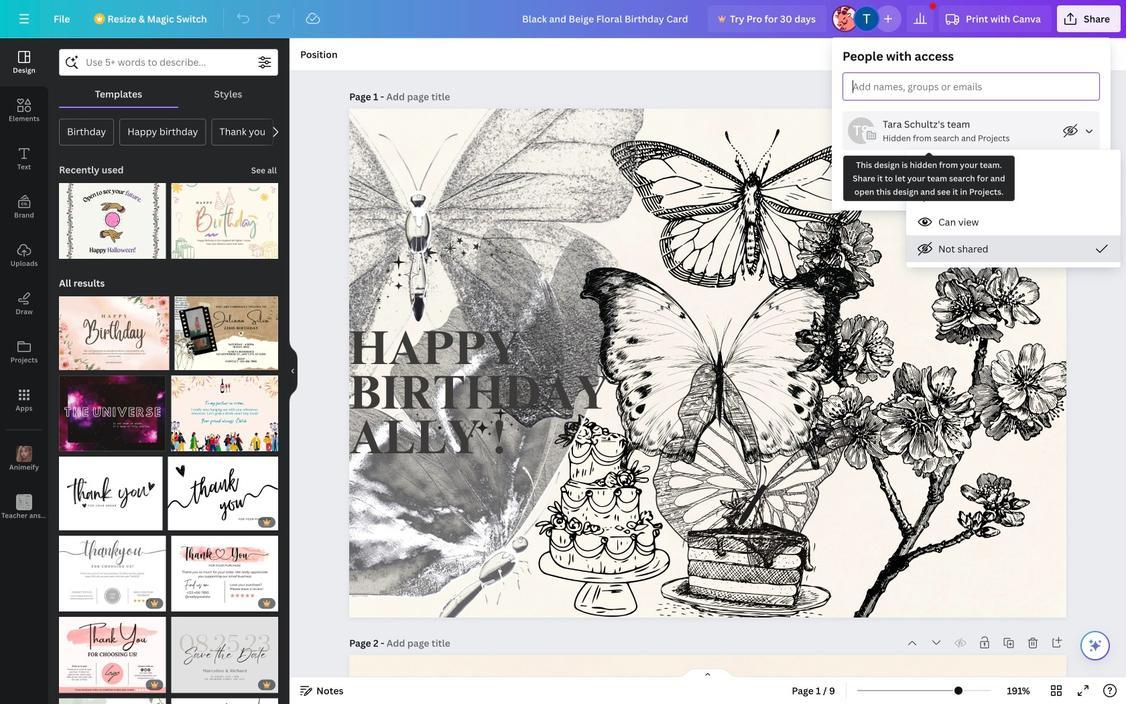 Task type: vqa. For each thing, say whether or not it's contained in the screenshot.
Button
no



Task type: describe. For each thing, give the bounding box(es) containing it.
tara schultz's team element
[[849, 117, 875, 144]]

beige trendy minimalist aesthetic save the date card image
[[171, 617, 278, 693]]

neutral vintage birthday invitation card group
[[175, 289, 278, 370]]

universe photo card image
[[59, 376, 166, 452]]

show pages image
[[676, 668, 741, 679]]

brown and pink watercolor illustrated happy birthday card group
[[59, 289, 169, 370]]

4 option from the top
[[907, 235, 1122, 262]]

minimalist thank you card image
[[59, 699, 166, 704]]

1 page title text field from the top
[[387, 90, 452, 103]]

universe photo card group
[[59, 368, 166, 452]]

1 option from the top
[[907, 155, 1122, 182]]

main menu bar
[[0, 0, 1127, 38]]

hide image
[[289, 339, 298, 403]]

pink minimalist thank you card group
[[59, 609, 166, 693]]

white elegant modern calligraphy wedding thank you card group
[[171, 691, 278, 704]]

black and white handwritten thank you card group
[[168, 449, 278, 531]]

gray minimalist business thank you card image
[[59, 536, 166, 612]]

beige trendy minimalist aesthetic save the date card group
[[171, 609, 278, 693]]

colorful freeform illustrations i miss you friend card image
[[171, 376, 278, 452]]

white minimalist simple thank you card image
[[59, 457, 163, 531]]

tara schultz's team image
[[849, 117, 875, 144]]

white minimalist simple thank you card group
[[59, 449, 163, 531]]



Task type: locate. For each thing, give the bounding box(es) containing it.
white elegant modern calligraphy wedding thank you card image
[[171, 699, 278, 704]]

purple and pink modern occult halloween card group
[[59, 175, 166, 259]]

pink minimalist thank you card image
[[59, 617, 166, 693]]

canva assistant image
[[1088, 638, 1104, 654]]

pink minimalist thank you for purchase card image
[[171, 536, 278, 612]]

Add names, groups or emails text field
[[848, 77, 983, 97]]

option
[[907, 155, 1122, 182], [907, 182, 1122, 209], [907, 209, 1122, 235], [907, 235, 1122, 262]]

neutral vintage birthday invitation card image
[[175, 297, 278, 370]]

colorful playful cute illustration outline happy birthday card image
[[171, 183, 278, 259]]

brown and pink watercolor illustrated happy birthday card image
[[59, 297, 169, 370]]

minimalist thank you card group
[[59, 691, 166, 704]]

Page title text field
[[387, 90, 452, 103], [387, 637, 452, 650]]

1 vertical spatial page title text field
[[387, 637, 452, 650]]

Use 5+ words to describe... search field
[[86, 50, 252, 75]]

gray minimalist business thank you card group
[[59, 528, 166, 612]]

Design title text field
[[512, 5, 703, 32]]

2 option from the top
[[907, 182, 1122, 209]]

black and white handwritten thank you card image
[[168, 457, 278, 531]]

list box
[[907, 155, 1122, 262]]

colorful playful cute illustration outline happy birthday card group
[[171, 175, 278, 259]]

0 vertical spatial page title text field
[[387, 90, 452, 103]]

pink minimalist thank you for purchase card group
[[171, 528, 278, 612]]

purple and pink modern occult halloween card image
[[59, 183, 166, 259]]

colorful freeform illustrations i miss you friend card group
[[171, 368, 278, 452]]

side panel tab list
[[0, 38, 48, 532]]

2 page title text field from the top
[[387, 637, 452, 650]]

Not shared button
[[1058, 117, 1101, 144]]

3 option from the top
[[907, 209, 1122, 235]]

group
[[843, 48, 1101, 200]]



